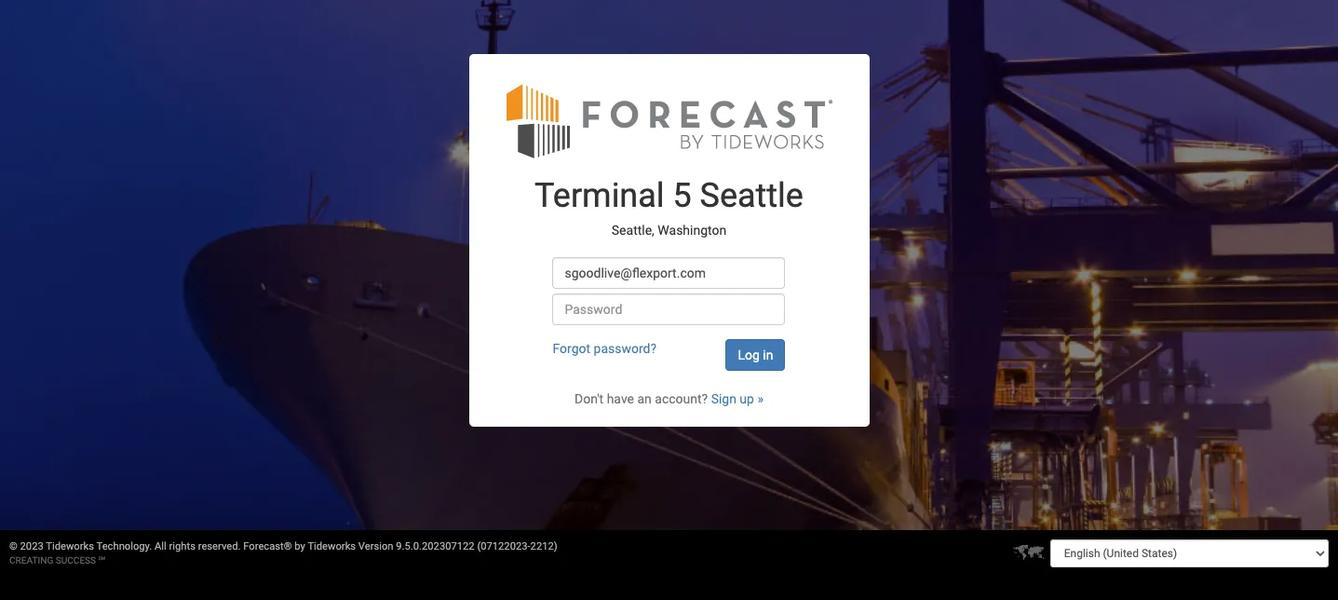 Task type: locate. For each thing, give the bounding box(es) containing it.
tideworks up success
[[46, 540, 94, 553]]

washington
[[658, 223, 727, 238]]

forecast® by tideworks image
[[506, 82, 832, 159]]

tideworks right "by"
[[308, 540, 356, 553]]

0 horizontal spatial tideworks
[[46, 540, 94, 553]]

»
[[758, 391, 764, 406]]

terminal 5 seattle seattle, washington
[[535, 176, 804, 238]]

forgot password? log in
[[553, 341, 774, 362]]

technology.
[[96, 540, 152, 553]]

log in button
[[726, 339, 786, 370]]

forgot password? link
[[553, 341, 657, 356]]

℠
[[98, 555, 105, 566]]

rights
[[169, 540, 196, 553]]

creating
[[9, 555, 53, 566]]

2212)
[[531, 540, 558, 553]]

1 horizontal spatial tideworks
[[308, 540, 356, 553]]

don't
[[575, 391, 604, 406]]

Password password field
[[553, 293, 786, 325]]

up
[[740, 391, 755, 406]]

tideworks
[[46, 540, 94, 553], [308, 540, 356, 553]]

don't have an account? sign up »
[[575, 391, 764, 406]]

forgot
[[553, 341, 591, 356]]

password?
[[594, 341, 657, 356]]

by
[[295, 540, 305, 553]]

forecast®
[[243, 540, 292, 553]]



Task type: describe. For each thing, give the bounding box(es) containing it.
success
[[56, 555, 96, 566]]

version
[[359, 540, 394, 553]]

© 2023 tideworks technology. all rights reserved. forecast® by tideworks version 9.5.0.202307122 (07122023-2212) creating success ℠
[[9, 540, 558, 566]]

9.5.0.202307122
[[396, 540, 475, 553]]

1 tideworks from the left
[[46, 540, 94, 553]]

reserved.
[[198, 540, 241, 553]]

©
[[9, 540, 18, 553]]

Email or username text field
[[553, 257, 786, 288]]

sign up » link
[[711, 391, 764, 406]]

have
[[607, 391, 635, 406]]

seattle,
[[612, 223, 655, 238]]

an
[[638, 391, 652, 406]]

2023
[[20, 540, 44, 553]]

log
[[738, 347, 760, 362]]

terminal
[[535, 176, 665, 215]]

seattle
[[700, 176, 804, 215]]

(07122023-
[[477, 540, 531, 553]]

2 tideworks from the left
[[308, 540, 356, 553]]

all
[[155, 540, 167, 553]]

in
[[763, 347, 774, 362]]

sign
[[711, 391, 737, 406]]

5
[[673, 176, 692, 215]]

account?
[[655, 391, 708, 406]]



